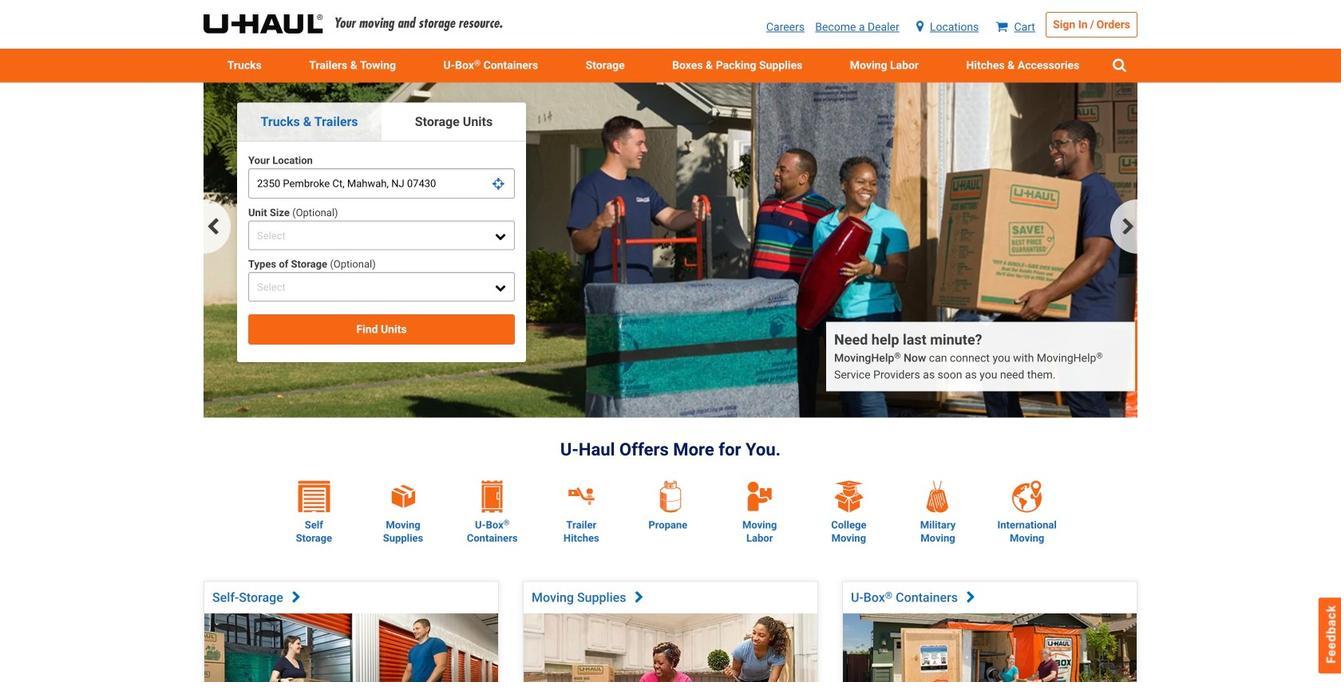 Task type: locate. For each thing, give the bounding box(es) containing it.
international moves icon image
[[1011, 481, 1043, 513]]

1 u-haul u-box container icon image from the left
[[476, 481, 508, 513]]

u-haul propane tank icon image
[[655, 481, 687, 513], [660, 481, 681, 513]]

family loading u-haul boxes in their kitchen image
[[524, 614, 818, 683]]

2 u-haul u-box container icon image from the left
[[482, 481, 503, 513]]

use my current location image
[[493, 178, 505, 190]]

6 menu item from the left
[[943, 49, 1104, 83]]

u-haul moving supplies box icon image
[[384, 481, 422, 513], [390, 484, 417, 510]]

1 u-haul moving labor icon image from the left
[[744, 480, 776, 513]]

menu
[[204, 49, 1138, 83]]

u-haul moving labor icon image
[[744, 480, 776, 513], [746, 480, 773, 513]]

couple loading a storage unit at a u-haul facility image
[[204, 614, 498, 683]]

4 menu item from the left
[[649, 49, 827, 83]]

form
[[248, 153, 515, 345]]

2 menu item from the left
[[286, 49, 420, 83]]

Zip or City, State or Landmark text field
[[248, 168, 515, 199]]

1 u-haul propane tank icon image from the left
[[655, 481, 687, 513]]

navigation
[[204, 200, 1138, 254]]

5 menu item from the left
[[827, 49, 943, 83]]

banner
[[0, 0, 1342, 83], [204, 83, 1138, 425]]

menu item
[[204, 49, 286, 83], [286, 49, 420, 83], [562, 49, 649, 83], [649, 49, 827, 83], [827, 49, 943, 83], [943, 49, 1104, 83]]

u-haul trailer hitch icon image
[[562, 481, 601, 513], [586, 489, 593, 495]]

tab list
[[237, 103, 526, 142]]

u-haul u-box container icon image
[[476, 481, 508, 513], [482, 481, 503, 513]]

u-haul self-storage icon image
[[298, 481, 330, 513], [298, 481, 330, 513]]



Task type: describe. For each thing, give the bounding box(es) containing it.
2 u-haul propane tank icon image from the left
[[660, 481, 681, 513]]

military tags icon image
[[922, 481, 954, 513]]

moving help service providers helping a family unload their u-haul moving truck image
[[204, 83, 1138, 418]]

u-haul college moving icon image
[[833, 481, 865, 513]]

family loading a u-box container in their driveway image
[[843, 614, 1137, 683]]

1 menu item from the left
[[204, 49, 286, 83]]

2 u-haul moving labor icon image from the left
[[746, 480, 773, 513]]

3 menu item from the left
[[562, 49, 649, 83]]



Task type: vqa. For each thing, say whether or not it's contained in the screenshot.
2nd u-haul moving labor icon from the left
yes



